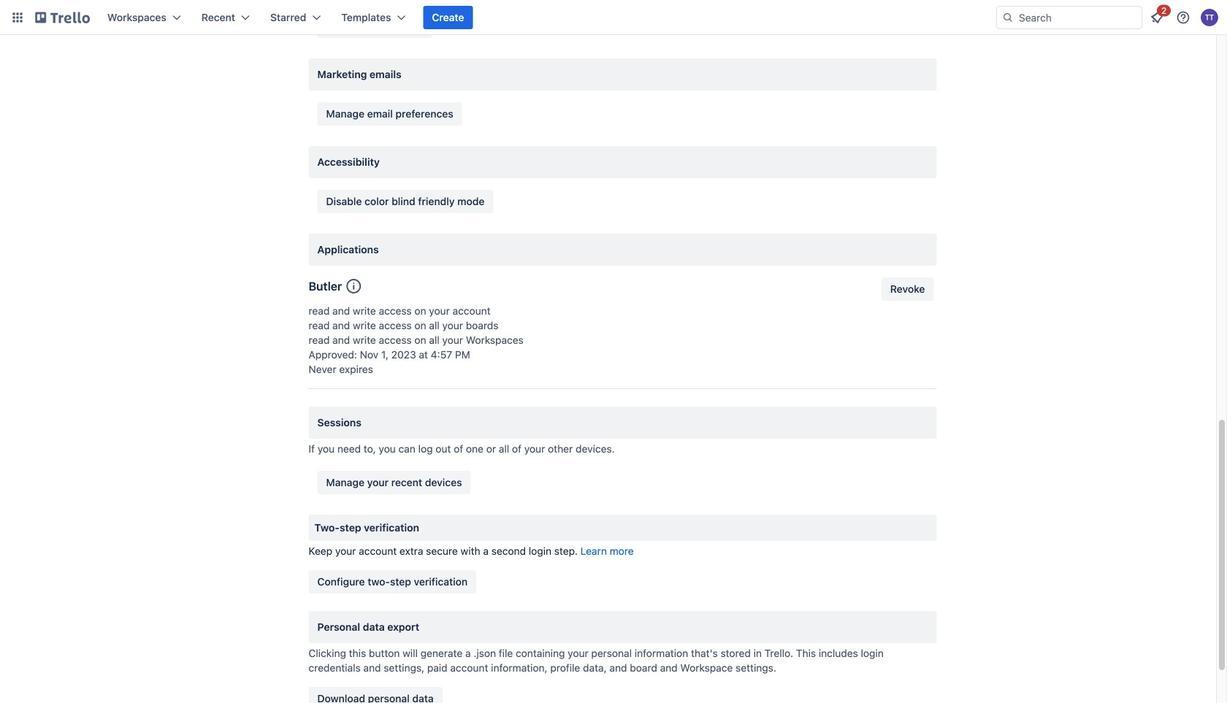 Task type: locate. For each thing, give the bounding box(es) containing it.
Search field
[[1014, 7, 1142, 28]]

2 notifications image
[[1148, 9, 1166, 26]]

None button
[[882, 278, 934, 301]]



Task type: vqa. For each thing, say whether or not it's contained in the screenshot.
sm icon in "Labels" link
no



Task type: describe. For each thing, give the bounding box(es) containing it.
search image
[[1002, 12, 1014, 23]]

terry turtle (terryturtle) image
[[1201, 9, 1219, 26]]

back to home image
[[35, 6, 90, 29]]

primary element
[[0, 0, 1227, 35]]

open information menu image
[[1176, 10, 1191, 25]]



